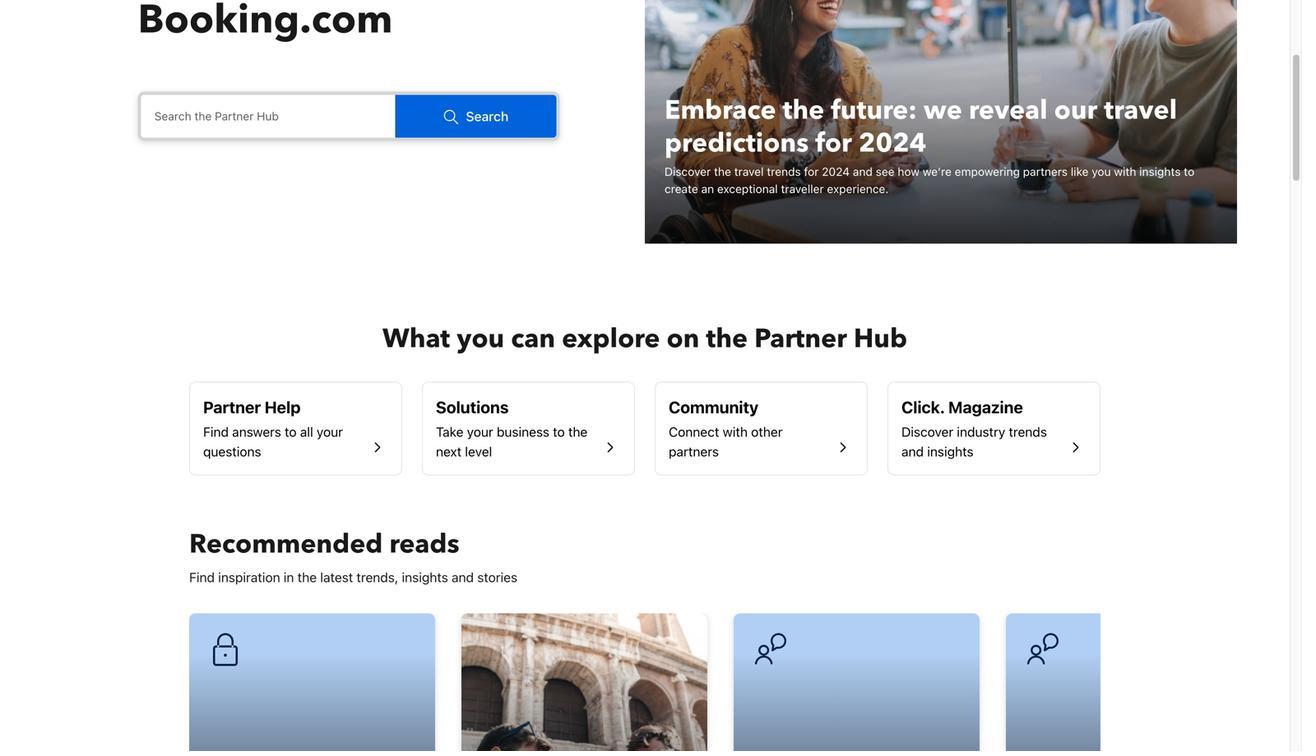 Task type: vqa. For each thing, say whether or not it's contained in the screenshot.
'Extranet' at the top
no



Task type: describe. For each thing, give the bounding box(es) containing it.
insights inside 'embrace the future: we reveal our travel predictions for 2024 discover the travel trends for 2024 and see how we're empowering partners like you with insights to create an exceptional traveller experience.'
[[1140, 165, 1181, 179]]

help
[[265, 398, 301, 417]]

community link
[[669, 398, 759, 417]]

0 vertical spatial travel
[[1104, 93, 1177, 128]]

what
[[383, 321, 450, 357]]

reads
[[389, 527, 460, 563]]

connect
[[669, 425, 719, 440]]

solutions link
[[436, 398, 509, 417]]

find for partner
[[203, 425, 229, 440]]

with inside 'embrace the future: we reveal our travel predictions for 2024 discover the travel trends for 2024 and see how we're empowering partners like you with insights to create an exceptional traveller experience.'
[[1114, 165, 1137, 179]]

predictions
[[665, 125, 809, 161]]

with inside community connect with other partners
[[723, 425, 748, 440]]

trends,
[[357, 570, 398, 586]]

and inside click. magazine discover industry trends and insights
[[902, 444, 924, 460]]

business
[[497, 425, 550, 440]]

search
[[466, 109, 509, 124]]

what you can explore on the partner hub
[[383, 321, 908, 357]]

to for take
[[553, 425, 565, 440]]

explore
[[562, 321, 660, 357]]

stories
[[477, 570, 518, 586]]

take
[[436, 425, 464, 440]]

exceptional
[[717, 182, 778, 196]]

discover inside click. magazine discover industry trends and insights
[[902, 425, 954, 440]]

hub
[[854, 321, 908, 357]]

embrace the future: we reveal our travel predictions for 2024 discover the travel trends for 2024 and see how we're empowering partners like you with insights to create an exceptional traveller experience.
[[665, 93, 1195, 196]]

search button
[[395, 95, 556, 138]]

to for help
[[285, 425, 297, 440]]

level
[[465, 444, 492, 460]]

how
[[898, 165, 920, 179]]

1 vertical spatial for
[[804, 165, 819, 179]]

click. magazine discover industry trends and insights
[[902, 398, 1047, 460]]

0 vertical spatial 2024
[[859, 125, 927, 161]]

empowering
[[955, 165, 1020, 179]]

answers
[[232, 425, 281, 440]]

magazine
[[949, 398, 1023, 417]]

click.
[[902, 398, 945, 417]]

we're
[[923, 165, 952, 179]]

the for solutions take your business to the next level
[[568, 425, 588, 440]]

the for recommended reads find inspiration in the latest trends, insights and stories
[[298, 570, 317, 586]]

we
[[924, 93, 962, 128]]

like
[[1071, 165, 1089, 179]]

click. magazine link
[[902, 398, 1023, 417]]

country_rates_t image
[[462, 614, 708, 752]]

trends inside 'embrace the future: we reveal our travel predictions for 2024 discover the travel trends for 2024 and see how we're empowering partners like you with insights to create an exceptional traveller experience.'
[[767, 165, 801, 179]]

traveller
[[781, 182, 824, 196]]

future:
[[831, 93, 917, 128]]

your inside partner help find answers to all your questions
[[317, 425, 343, 440]]

partner help find answers to all your questions
[[203, 398, 343, 460]]

travel predictions header image
[[645, 0, 1237, 244]]



Task type: locate. For each thing, give the bounding box(es) containing it.
partners inside 'embrace the future: we reveal our travel predictions for 2024 discover the travel trends for 2024 and see how we're empowering partners like you with insights to create an exceptional traveller experience.'
[[1023, 165, 1068, 179]]

insights down industry
[[927, 444, 974, 460]]

2024 up experience. at right
[[822, 165, 850, 179]]

find left inspiration
[[189, 570, 215, 586]]

to inside 'embrace the future: we reveal our travel predictions for 2024 discover the travel trends for 2024 and see how we're empowering partners like you with insights to create an exceptional traveller experience.'
[[1184, 165, 1195, 179]]

insights inside recommended reads find inspiration in the latest trends, insights and stories
[[402, 570, 448, 586]]

with right like
[[1114, 165, 1137, 179]]

1 vertical spatial and
[[902, 444, 924, 460]]

partner inside partner help find answers to all your questions
[[203, 398, 261, 417]]

our
[[1054, 93, 1098, 128]]

your right all
[[317, 425, 343, 440]]

1 vertical spatial partner
[[203, 398, 261, 417]]

partners left like
[[1023, 165, 1068, 179]]

your up the level
[[467, 425, 493, 440]]

you left can
[[457, 321, 505, 357]]

embrace
[[665, 93, 776, 128]]

next
[[436, 444, 462, 460]]

insights down 'reads'
[[402, 570, 448, 586]]

1 vertical spatial insights
[[927, 444, 974, 460]]

to
[[1184, 165, 1195, 179], [285, 425, 297, 440], [553, 425, 565, 440]]

for up experience. at right
[[816, 125, 852, 161]]

trends inside click. magazine discover industry trends and insights
[[1009, 425, 1047, 440]]

1 horizontal spatial 2024
[[859, 125, 927, 161]]

questions
[[203, 444, 261, 460]]

0 horizontal spatial 2024
[[822, 165, 850, 179]]

1 vertical spatial partners
[[669, 444, 719, 460]]

1 horizontal spatial discover
[[902, 425, 954, 440]]

travel up "exceptional"
[[734, 165, 764, 179]]

you right like
[[1092, 165, 1111, 179]]

2024
[[859, 125, 927, 161], [822, 165, 850, 179]]

insights right like
[[1140, 165, 1181, 179]]

the right on
[[706, 321, 748, 357]]

2 horizontal spatial and
[[902, 444, 924, 460]]

1 vertical spatial with
[[723, 425, 748, 440]]

and down click.
[[902, 444, 924, 460]]

community
[[669, 398, 759, 417]]

partners
[[1023, 165, 1068, 179], [669, 444, 719, 460]]

0 vertical spatial find
[[203, 425, 229, 440]]

discover down click.
[[902, 425, 954, 440]]

discover
[[665, 165, 711, 179], [902, 425, 954, 440]]

1 horizontal spatial to
[[553, 425, 565, 440]]

1 vertical spatial you
[[457, 321, 505, 357]]

trends up traveller
[[767, 165, 801, 179]]

all
[[300, 425, 313, 440]]

0 horizontal spatial your
[[317, 425, 343, 440]]

0 vertical spatial discover
[[665, 165, 711, 179]]

1 horizontal spatial and
[[853, 165, 873, 179]]

find inside recommended reads find inspiration in the latest trends, insights and stories
[[189, 570, 215, 586]]

to inside partner help find answers to all your questions
[[285, 425, 297, 440]]

0 vertical spatial trends
[[767, 165, 801, 179]]

for up traveller
[[804, 165, 819, 179]]

1 vertical spatial trends
[[1009, 425, 1047, 440]]

the right business
[[568, 425, 588, 440]]

2 your from the left
[[467, 425, 493, 440]]

and
[[853, 165, 873, 179], [902, 444, 924, 460], [452, 570, 474, 586]]

on
[[667, 321, 700, 357]]

you inside 'embrace the future: we reveal our travel predictions for 2024 discover the travel trends for 2024 and see how we're empowering partners like you with insights to create an exceptional traveller experience.'
[[1092, 165, 1111, 179]]

discover up create
[[665, 165, 711, 179]]

Search the Partner Hub text field
[[141, 95, 395, 138]]

latest
[[320, 570, 353, 586]]

the right in in the bottom of the page
[[298, 570, 317, 586]]

travel
[[1104, 93, 1177, 128], [734, 165, 764, 179]]

partners down connect
[[669, 444, 719, 460]]

other
[[751, 425, 783, 440]]

partners inside community connect with other partners
[[669, 444, 719, 460]]

0 horizontal spatial partners
[[669, 444, 719, 460]]

0 horizontal spatial travel
[[734, 165, 764, 179]]

0 horizontal spatial discover
[[665, 165, 711, 179]]

2 vertical spatial insights
[[402, 570, 448, 586]]

partner
[[755, 321, 847, 357], [203, 398, 261, 417]]

the inside recommended reads find inspiration in the latest trends, insights and stories
[[298, 570, 317, 586]]

and up experience. at right
[[853, 165, 873, 179]]

recommended
[[189, 527, 383, 563]]

0 horizontal spatial with
[[723, 425, 748, 440]]

1 horizontal spatial trends
[[1009, 425, 1047, 440]]

2 horizontal spatial to
[[1184, 165, 1195, 179]]

1 vertical spatial 2024
[[822, 165, 850, 179]]

experience.
[[827, 182, 889, 196]]

1 horizontal spatial travel
[[1104, 93, 1177, 128]]

0 vertical spatial you
[[1092, 165, 1111, 179]]

0 horizontal spatial insights
[[402, 570, 448, 586]]

with left the other
[[723, 425, 748, 440]]

the left future:
[[783, 93, 825, 128]]

0 vertical spatial with
[[1114, 165, 1137, 179]]

0 vertical spatial partner
[[755, 321, 847, 357]]

1 horizontal spatial with
[[1114, 165, 1137, 179]]

0 horizontal spatial trends
[[767, 165, 801, 179]]

0 vertical spatial insights
[[1140, 165, 1181, 179]]

the
[[783, 93, 825, 128], [714, 165, 731, 179], [706, 321, 748, 357], [568, 425, 588, 440], [298, 570, 317, 586]]

insights
[[1140, 165, 1181, 179], [927, 444, 974, 460], [402, 570, 448, 586]]

1 your from the left
[[317, 425, 343, 440]]

create
[[665, 182, 698, 196]]

1 horizontal spatial you
[[1092, 165, 1111, 179]]

and inside recommended reads find inspiration in the latest trends, insights and stories
[[452, 570, 474, 586]]

0 horizontal spatial and
[[452, 570, 474, 586]]

0 vertical spatial for
[[816, 125, 852, 161]]

the for what you can explore on the partner hub
[[706, 321, 748, 357]]

1 horizontal spatial insights
[[927, 444, 974, 460]]

for
[[816, 125, 852, 161], [804, 165, 819, 179]]

0 horizontal spatial you
[[457, 321, 505, 357]]

0 vertical spatial and
[[853, 165, 873, 179]]

community connect with other partners
[[669, 398, 783, 460]]

inspiration
[[218, 570, 280, 586]]

partner help link
[[203, 398, 301, 417]]

an
[[701, 182, 714, 196]]

0 horizontal spatial to
[[285, 425, 297, 440]]

the up an
[[714, 165, 731, 179]]

to inside 'solutions take your business to the next level'
[[553, 425, 565, 440]]

reveal
[[969, 93, 1048, 128]]

solutions
[[436, 398, 509, 417]]

insights inside click. magazine discover industry trends and insights
[[927, 444, 974, 460]]

1 vertical spatial find
[[189, 570, 215, 586]]

find
[[203, 425, 229, 440], [189, 570, 215, 586]]

the inside 'solutions take your business to the next level'
[[568, 425, 588, 440]]

1 horizontal spatial your
[[467, 425, 493, 440]]

2024 up see
[[859, 125, 927, 161]]

see
[[876, 165, 895, 179]]

find for recommended
[[189, 570, 215, 586]]

and left stories
[[452, 570, 474, 586]]

recommended reads find inspiration in the latest trends, insights and stories
[[189, 527, 518, 586]]

find up the questions
[[203, 425, 229, 440]]

your inside 'solutions take your business to the next level'
[[467, 425, 493, 440]]

in
[[284, 570, 294, 586]]

partner left 'hub'
[[755, 321, 847, 357]]

discover inside 'embrace the future: we reveal our travel predictions for 2024 discover the travel trends for 2024 and see how we're empowering partners like you with insights to create an exceptional traveller experience.'
[[665, 165, 711, 179]]

travel right our
[[1104, 93, 1177, 128]]

1 vertical spatial discover
[[902, 425, 954, 440]]

and inside 'embrace the future: we reveal our travel predictions for 2024 discover the travel trends for 2024 and see how we're empowering partners like you with insights to create an exceptional traveller experience.'
[[853, 165, 873, 179]]

partner up answers
[[203, 398, 261, 417]]

2 horizontal spatial insights
[[1140, 165, 1181, 179]]

1 horizontal spatial partners
[[1023, 165, 1068, 179]]

trends right industry
[[1009, 425, 1047, 440]]

1 horizontal spatial partner
[[755, 321, 847, 357]]

you
[[1092, 165, 1111, 179], [457, 321, 505, 357]]

find inside partner help find answers to all your questions
[[203, 425, 229, 440]]

2 vertical spatial and
[[452, 570, 474, 586]]

industry
[[957, 425, 1006, 440]]

your
[[317, 425, 343, 440], [467, 425, 493, 440]]

can
[[511, 321, 555, 357]]

with
[[1114, 165, 1137, 179], [723, 425, 748, 440]]

trends
[[767, 165, 801, 179], [1009, 425, 1047, 440]]

0 horizontal spatial partner
[[203, 398, 261, 417]]

1 vertical spatial travel
[[734, 165, 764, 179]]

0 vertical spatial partners
[[1023, 165, 1068, 179]]

solutions take your business to the next level
[[436, 398, 588, 460]]



